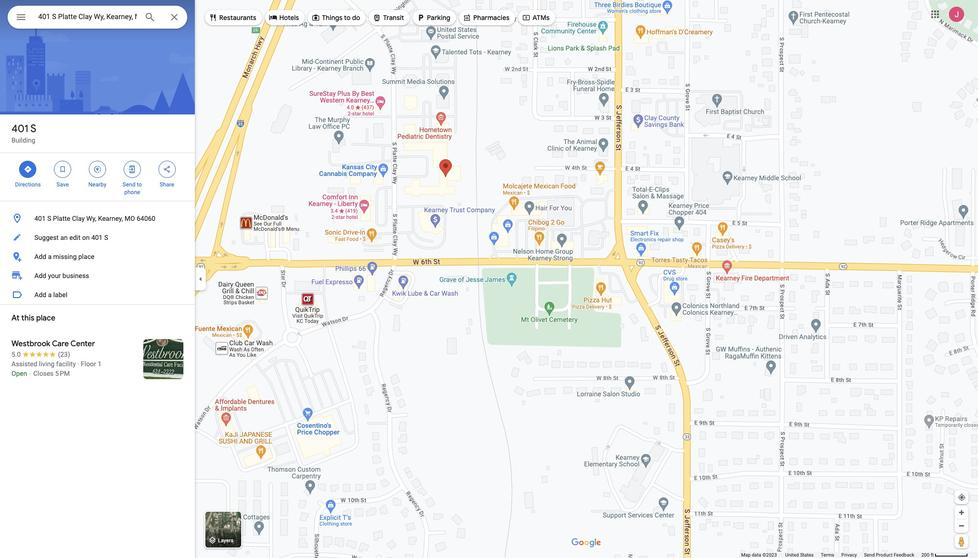 Task type: describe. For each thing, give the bounding box(es) containing it.
westbrook care center
[[11, 340, 95, 349]]

s for 401 s platte clay wy, kearney, mo 64060
[[47, 215, 51, 223]]

transit
[[383, 13, 404, 22]]

an
[[60, 234, 68, 242]]

mo
[[125, 215, 135, 223]]

zoom in image
[[958, 510, 965, 517]]

©2023
[[763, 553, 777, 558]]


[[522, 12, 531, 23]]

terms
[[821, 553, 834, 558]]

 parking
[[417, 12, 450, 23]]

living
[[39, 361, 54, 368]]

suggest an edit on 401 s button
[[0, 228, 195, 247]]

footer inside "google maps" element
[[741, 553, 922, 559]]


[[463, 12, 471, 23]]

business
[[62, 272, 89, 280]]

200 ft button
[[922, 553, 968, 558]]

401 for 401 s building
[[11, 122, 28, 136]]

assisted living facility · floor 1 open ⋅ closes 5 pm
[[11, 361, 102, 378]]


[[209, 12, 217, 23]]


[[24, 164, 32, 175]]

westbrook
[[11, 340, 50, 349]]


[[163, 164, 171, 175]]

united
[[785, 553, 799, 558]]

share
[[160, 182, 174, 188]]

layers
[[218, 538, 234, 545]]

5.0 stars 23 reviews image
[[11, 350, 70, 360]]

ft
[[931, 553, 934, 558]]

 restaurants
[[209, 12, 256, 23]]

map data ©2023
[[741, 553, 778, 558]]

a for label
[[48, 291, 52, 299]]

place inside button
[[78, 253, 94, 261]]

pharmacies
[[473, 13, 510, 22]]


[[58, 164, 67, 175]]

 pharmacies
[[463, 12, 510, 23]]

things
[[322, 13, 342, 22]]

save
[[57, 182, 69, 188]]

add a label button
[[0, 286, 195, 305]]

add for add a missing place
[[34, 253, 46, 261]]

2 horizontal spatial 401
[[91, 234, 103, 242]]

1
[[98, 361, 102, 368]]

united states button
[[785, 553, 814, 559]]

privacy button
[[842, 553, 857, 559]]

care
[[52, 340, 69, 349]]

5.0
[[11, 351, 21, 359]]

data
[[752, 553, 761, 558]]

zoom out image
[[958, 523, 965, 530]]

at
[[11, 314, 20, 323]]

wy,
[[86, 215, 96, 223]]

a for missing
[[48, 253, 52, 261]]

send for send product feedback
[[864, 553, 875, 558]]

facility
[[56, 361, 76, 368]]


[[15, 11, 27, 24]]

product
[[876, 553, 893, 558]]

2 horizontal spatial s
[[104, 234, 108, 242]]

phone
[[124, 189, 140, 196]]

 search field
[[8, 6, 187, 31]]

401 s platte clay wy, kearney, mo 64060 button
[[0, 209, 195, 228]]

200 ft
[[922, 553, 934, 558]]

401 s main content
[[0, 0, 195, 559]]

this
[[21, 314, 34, 323]]

your
[[48, 272, 61, 280]]

add your business
[[34, 272, 89, 280]]

401 s platte clay wy, kearney, mo 64060
[[34, 215, 155, 223]]

privacy
[[842, 553, 857, 558]]

 transit
[[373, 12, 404, 23]]



Task type: locate. For each thing, give the bounding box(es) containing it.
place right this on the left bottom of page
[[36, 314, 55, 323]]

a
[[48, 253, 52, 261], [48, 291, 52, 299]]

0 vertical spatial send
[[123, 182, 135, 188]]

restaurants
[[219, 13, 256, 22]]

0 horizontal spatial to
[[137, 182, 142, 188]]

missing
[[53, 253, 77, 261]]

0 vertical spatial 401
[[11, 122, 28, 136]]

add for add your business
[[34, 272, 46, 280]]

s down the kearney, on the left of the page
[[104, 234, 108, 242]]

s inside the "401 s building"
[[30, 122, 36, 136]]

1 vertical spatial s
[[47, 215, 51, 223]]

terms button
[[821, 553, 834, 559]]

map
[[741, 553, 751, 558]]

open
[[11, 370, 27, 378]]

1 horizontal spatial place
[[78, 253, 94, 261]]

0 vertical spatial to
[[344, 13, 351, 22]]

200
[[922, 553, 930, 558]]

1 vertical spatial place
[[36, 314, 55, 323]]

to inside  things to do
[[344, 13, 351, 22]]

0 vertical spatial s
[[30, 122, 36, 136]]

⋅
[[29, 370, 32, 378]]

1 vertical spatial send
[[864, 553, 875, 558]]

closes
[[33, 370, 54, 378]]

footer
[[741, 553, 922, 559]]

 atms
[[522, 12, 550, 23]]

send for send to phone
[[123, 182, 135, 188]]

send to phone
[[123, 182, 142, 196]]

add left your
[[34, 272, 46, 280]]


[[373, 12, 381, 23]]

on
[[82, 234, 90, 242]]

united states
[[785, 553, 814, 558]]

suggest an edit on 401 s
[[34, 234, 108, 242]]

401 up suggest
[[34, 215, 46, 223]]

atms
[[533, 13, 550, 22]]

send product feedback
[[864, 553, 914, 558]]

1 vertical spatial 401
[[34, 215, 46, 223]]

a left label
[[48, 291, 52, 299]]

send left the 'product'
[[864, 553, 875, 558]]

1 horizontal spatial send
[[864, 553, 875, 558]]

show your location image
[[958, 494, 966, 502]]

add a label
[[34, 291, 67, 299]]

directions
[[15, 182, 41, 188]]

1 horizontal spatial 401
[[34, 215, 46, 223]]

at this place
[[11, 314, 55, 323]]

hotels
[[279, 13, 299, 22]]

1 vertical spatial to
[[137, 182, 142, 188]]

0 horizontal spatial send
[[123, 182, 135, 188]]

 button
[[8, 6, 34, 31]]

to up phone on the left top of the page
[[137, 182, 142, 188]]

2 add from the top
[[34, 272, 46, 280]]

2 vertical spatial s
[[104, 234, 108, 242]]

google maps element
[[0, 0, 978, 559]]

401 s building
[[11, 122, 36, 144]]

building
[[11, 137, 35, 144]]

s left "platte" on the top left of the page
[[47, 215, 51, 223]]

a inside "button"
[[48, 291, 52, 299]]

send up phone on the left top of the page
[[123, 182, 135, 188]]

401
[[11, 122, 28, 136], [34, 215, 46, 223], [91, 234, 103, 242]]

collapse side panel image
[[195, 274, 206, 285]]

 things to do
[[311, 12, 360, 23]]

0 vertical spatial place
[[78, 253, 94, 261]]

kearney,
[[98, 215, 123, 223]]

0 horizontal spatial s
[[30, 122, 36, 136]]

to inside the send to phone
[[137, 182, 142, 188]]

send inside the send to phone
[[123, 182, 135, 188]]

2 vertical spatial add
[[34, 291, 46, 299]]

add left label
[[34, 291, 46, 299]]


[[93, 164, 102, 175]]


[[311, 12, 320, 23]]

add inside button
[[34, 253, 46, 261]]

assisted
[[11, 361, 37, 368]]

clay
[[72, 215, 85, 223]]

nearby
[[88, 182, 106, 188]]

add a missing place button
[[0, 247, 195, 267]]

s up building
[[30, 122, 36, 136]]

1 vertical spatial add
[[34, 272, 46, 280]]

footer containing map data ©2023
[[741, 553, 922, 559]]

platte
[[53, 215, 70, 223]]

s for 401 s building
[[30, 122, 36, 136]]

center
[[70, 340, 95, 349]]

2 a from the top
[[48, 291, 52, 299]]

actions for 401 s region
[[0, 153, 195, 201]]

401 right on
[[91, 234, 103, 242]]

place down on
[[78, 253, 94, 261]]

states
[[800, 553, 814, 558]]

add inside "button"
[[34, 291, 46, 299]]

3 add from the top
[[34, 291, 46, 299]]

401 for 401 s platte clay wy, kearney, mo 64060
[[34, 215, 46, 223]]

send inside send product feedback button
[[864, 553, 875, 558]]

·
[[77, 361, 79, 368]]

1 vertical spatial a
[[48, 291, 52, 299]]

1 add from the top
[[34, 253, 46, 261]]

(23)
[[58, 351, 70, 359]]

google account: james peterson  
(james.peterson1902@gmail.com) image
[[949, 7, 964, 22]]

add for add a label
[[34, 291, 46, 299]]

0 vertical spatial add
[[34, 253, 46, 261]]

1 a from the top
[[48, 253, 52, 261]]

add
[[34, 253, 46, 261], [34, 272, 46, 280], [34, 291, 46, 299]]

do
[[352, 13, 360, 22]]

send
[[123, 182, 135, 188], [864, 553, 875, 558]]

add your business link
[[0, 267, 195, 286]]

5 pm
[[55, 370, 70, 378]]

floor
[[81, 361, 96, 368]]

add down suggest
[[34, 253, 46, 261]]

to left do
[[344, 13, 351, 22]]

None field
[[38, 11, 137, 22]]

none field inside 401 s platte clay wy, kearney, mo 64060 field
[[38, 11, 137, 22]]

401 inside the "401 s building"
[[11, 122, 28, 136]]


[[269, 12, 277, 23]]

2 vertical spatial 401
[[91, 234, 103, 242]]


[[417, 12, 425, 23]]

place
[[78, 253, 94, 261], [36, 314, 55, 323]]

suggest
[[34, 234, 59, 242]]

show street view coverage image
[[955, 535, 969, 549]]

a left missing on the top left of the page
[[48, 253, 52, 261]]

parking
[[427, 13, 450, 22]]

add a missing place
[[34, 253, 94, 261]]

0 vertical spatial a
[[48, 253, 52, 261]]

64060
[[137, 215, 155, 223]]

0 horizontal spatial place
[[36, 314, 55, 323]]

401 up building
[[11, 122, 28, 136]]

0 horizontal spatial 401
[[11, 122, 28, 136]]

1 horizontal spatial to
[[344, 13, 351, 22]]

a inside button
[[48, 253, 52, 261]]

send product feedback button
[[864, 553, 914, 559]]

 hotels
[[269, 12, 299, 23]]

1 horizontal spatial s
[[47, 215, 51, 223]]


[[128, 164, 136, 175]]

feedback
[[894, 553, 914, 558]]

edit
[[69, 234, 80, 242]]

401 S Platte Clay Wy, Kearney, MO 64060 field
[[8, 6, 187, 29]]

label
[[53, 291, 67, 299]]



Task type: vqa. For each thing, say whether or not it's contained in the screenshot.


